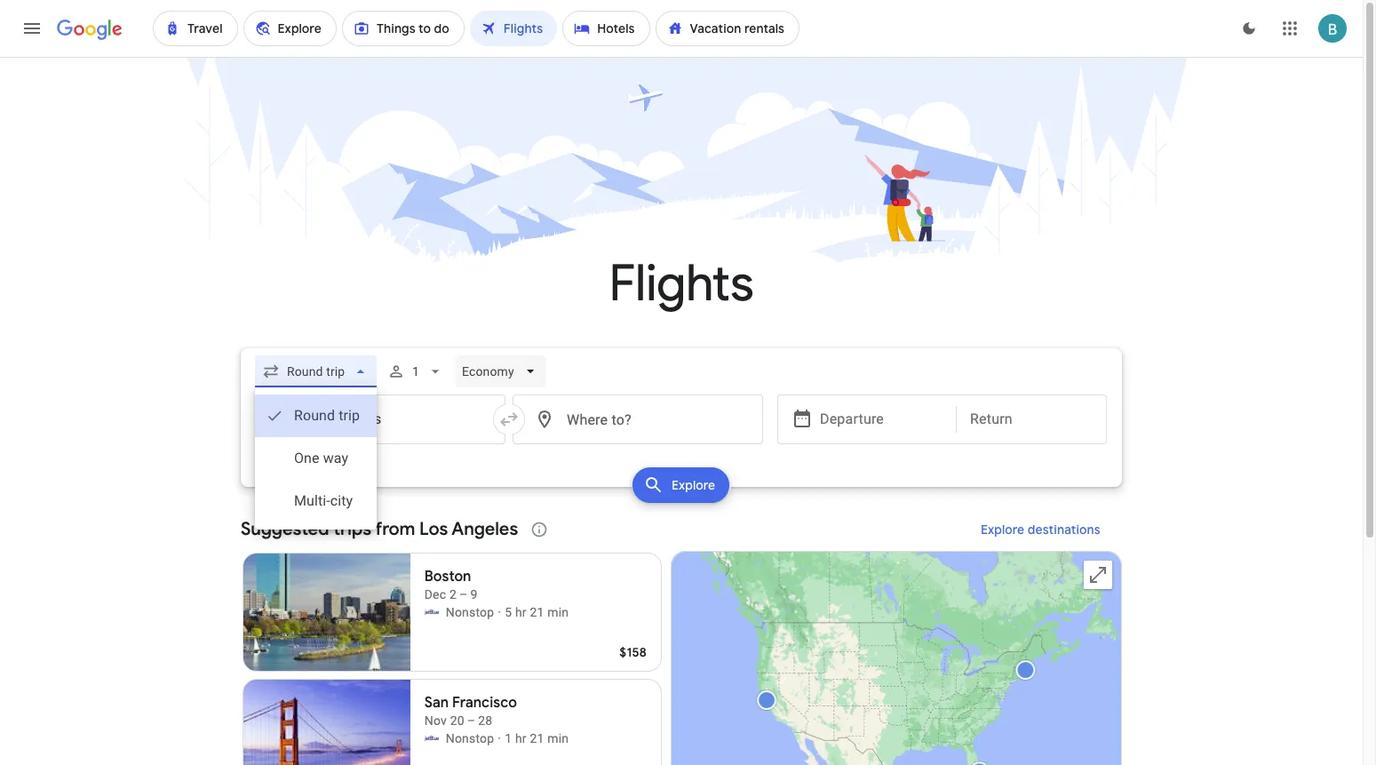 Task type: describe. For each thing, give the bounding box(es) containing it.
destinations
[[1028, 522, 1101, 538]]

5
[[505, 605, 512, 619]]

trips
[[333, 518, 371, 540]]

2 option from the top
[[255, 437, 377, 480]]

suggested trips from los angeles
[[241, 518, 518, 540]]

none text field inside flight search box
[[255, 394, 506, 444]]

explore destinations button
[[960, 508, 1122, 551]]

nonstop for francisco
[[446, 731, 494, 745]]

los
[[419, 518, 448, 540]]

 image for boston
[[498, 603, 501, 621]]

dec
[[424, 587, 446, 602]]

1 hr 21 min
[[505, 731, 569, 745]]

21 for boston
[[530, 605, 544, 619]]

20 – 28
[[450, 713, 493, 728]]

1 option from the top
[[255, 394, 377, 437]]

1 for 1
[[413, 364, 420, 379]]

nov
[[424, 713, 447, 728]]

Flight search field
[[227, 348, 1136, 530]]

from
[[375, 518, 415, 540]]

hr for san francisco
[[515, 731, 527, 745]]

boston dec 2 – 9
[[424, 568, 478, 602]]

francisco
[[452, 694, 517, 712]]

2 – 9
[[450, 587, 478, 602]]

jetblue image
[[424, 605, 439, 619]]

3 option from the top
[[255, 480, 377, 522]]

suggested trips from los angeles region
[[241, 508, 1122, 765]]

Where to? text field
[[513, 394, 763, 444]]

 image for san francisco
[[498, 729, 501, 747]]

flights
[[609, 252, 754, 315]]

explore for explore destinations
[[981, 522, 1025, 538]]



Task type: locate. For each thing, give the bounding box(es) containing it.
Departure text field
[[820, 395, 943, 443]]

1 vertical spatial  image
[[498, 729, 501, 747]]

1 nonstop from the top
[[446, 605, 494, 619]]

None text field
[[255, 394, 506, 444]]

2 min from the top
[[547, 731, 569, 745]]

2  image from the top
[[498, 729, 501, 747]]

2 21 from the top
[[530, 731, 544, 745]]

min
[[547, 605, 569, 619], [547, 731, 569, 745]]

hr for boston
[[515, 605, 527, 619]]

Return text field
[[970, 395, 1093, 443]]

nonstop down 2 – 9
[[446, 605, 494, 619]]

1 button
[[381, 350, 452, 393]]

1 for 1 hr 21 min
[[505, 731, 512, 745]]

option
[[255, 394, 377, 437], [255, 437, 377, 480], [255, 480, 377, 522]]

0 horizontal spatial 1
[[413, 364, 420, 379]]

explore down where to? "text field" on the bottom of the page
[[672, 477, 716, 493]]

nonstop down 20 – 28
[[446, 731, 494, 745]]

hr right the 5
[[515, 605, 527, 619]]

angeles
[[452, 518, 518, 540]]

21 for san francisco
[[530, 731, 544, 745]]

0 horizontal spatial explore
[[672, 477, 716, 493]]

explore
[[672, 477, 716, 493], [981, 522, 1025, 538]]

explore inside explore 'button'
[[672, 477, 716, 493]]

1 vertical spatial 1
[[505, 731, 512, 745]]

21
[[530, 605, 544, 619], [530, 731, 544, 745]]

nonstop
[[446, 605, 494, 619], [446, 731, 494, 745]]

1 vertical spatial 21
[[530, 731, 544, 745]]

5 hr 21 min
[[505, 605, 569, 619]]

explore for explore
[[672, 477, 716, 493]]

1 vertical spatial min
[[547, 731, 569, 745]]

san francisco nov 20 – 28
[[424, 694, 517, 728]]

explore inside explore destinations button
[[981, 522, 1025, 538]]

min for san francisco
[[547, 731, 569, 745]]

0 vertical spatial hr
[[515, 605, 527, 619]]

158 US dollars text field
[[620, 644, 647, 660]]

hr down the francisco
[[515, 731, 527, 745]]

1 vertical spatial hr
[[515, 731, 527, 745]]

suggested
[[241, 518, 329, 540]]

main menu image
[[21, 18, 43, 39]]

0 vertical spatial nonstop
[[446, 605, 494, 619]]

None field
[[255, 355, 377, 387], [455, 355, 546, 387], [255, 355, 377, 387], [455, 355, 546, 387]]

explore left 'destinations'
[[981, 522, 1025, 538]]

san
[[424, 694, 449, 712]]

1 inside 1 "popup button"
[[413, 364, 420, 379]]

1 inside the suggested trips from los angeles region
[[505, 731, 512, 745]]

$158
[[620, 644, 647, 660]]

0 vertical spatial  image
[[498, 603, 501, 621]]

1 horizontal spatial 1
[[505, 731, 512, 745]]

select your ticket type. list box
[[255, 387, 377, 530]]

jetblue image
[[424, 731, 439, 745]]

2 nonstop from the top
[[446, 731, 494, 745]]

min for boston
[[547, 605, 569, 619]]

1 21 from the top
[[530, 605, 544, 619]]

explore button
[[633, 467, 730, 503]]

1 hr from the top
[[515, 605, 527, 619]]

explore destinations
[[981, 522, 1101, 538]]

hr
[[515, 605, 527, 619], [515, 731, 527, 745]]

1 min from the top
[[547, 605, 569, 619]]

1 vertical spatial nonstop
[[446, 731, 494, 745]]

0 vertical spatial explore
[[672, 477, 716, 493]]

0 vertical spatial 1
[[413, 364, 420, 379]]

 image left the 5
[[498, 603, 501, 621]]

1 vertical spatial explore
[[981, 522, 1025, 538]]

2 hr from the top
[[515, 731, 527, 745]]

0 vertical spatial 21
[[530, 605, 544, 619]]

 image
[[498, 603, 501, 621], [498, 729, 501, 747]]

boston
[[424, 568, 471, 586]]

nonstop for dec
[[446, 605, 494, 619]]

0 vertical spatial min
[[547, 605, 569, 619]]

1  image from the top
[[498, 603, 501, 621]]

 image left 1 hr 21 min
[[498, 729, 501, 747]]

1
[[413, 364, 420, 379], [505, 731, 512, 745]]

1 horizontal spatial explore
[[981, 522, 1025, 538]]

change appearance image
[[1228, 7, 1271, 50]]



Task type: vqa. For each thing, say whether or not it's contained in the screenshot.
bottom Add
no



